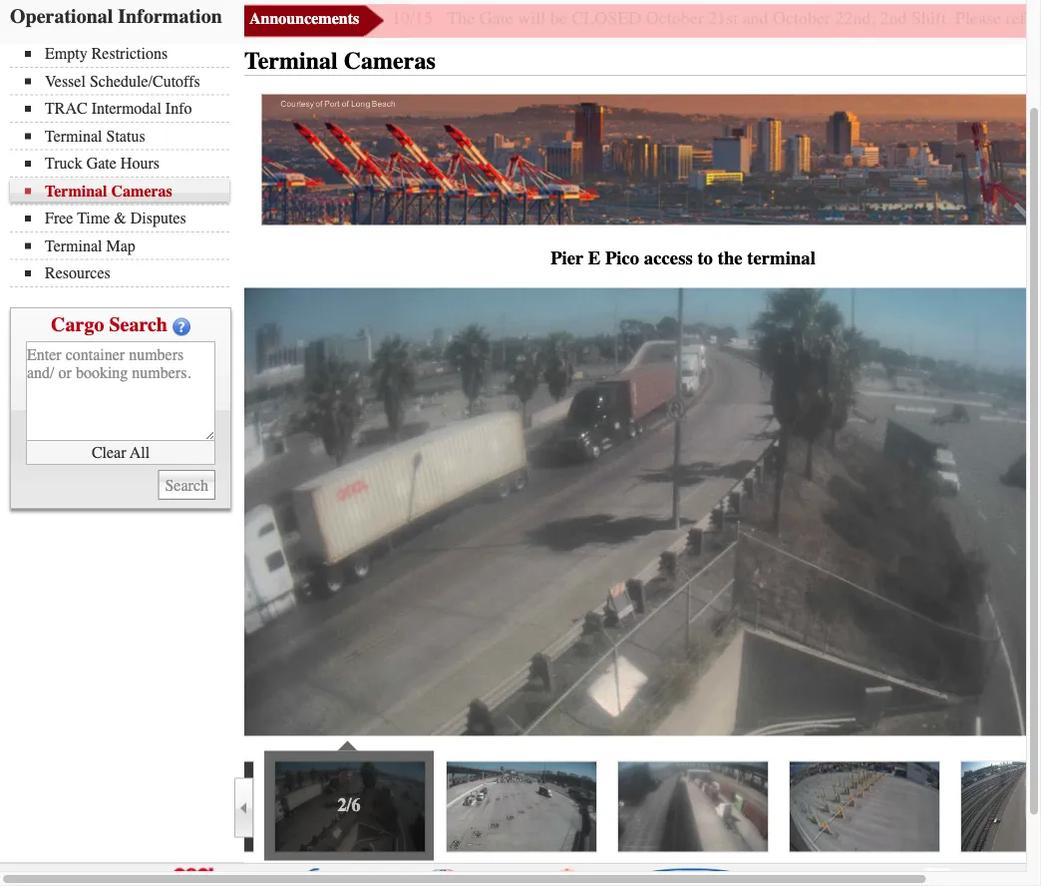 Task type: locate. For each thing, give the bounding box(es) containing it.
clear all
[[92, 444, 150, 462]]

free
[[45, 210, 73, 228]]

gate down the status
[[86, 155, 117, 173]]

intermodal
[[91, 100, 162, 118]]

cameras
[[344, 48, 436, 75], [111, 182, 172, 201]]

operational
[[10, 5, 113, 28]]

cameras down 10/15
[[344, 48, 436, 75]]

resources
[[45, 264, 111, 283]]

and
[[743, 8, 769, 29]]

1 vertical spatial cameras
[[111, 182, 172, 201]]

disputes
[[131, 210, 186, 228]]

refer
[[1006, 8, 1040, 29]]

terminal down announcements
[[244, 48, 338, 75]]

information
[[118, 5, 222, 28]]

october left 21st
[[646, 8, 704, 29]]

gate inside empty restrictions vessel schedule/cutoffs trac intermodal info terminal status truck gate hours terminal cameras free time & disputes terminal map resources
[[86, 155, 117, 173]]

terminal cameras
[[244, 48, 436, 75]]

menu bar containing empty restrictions
[[10, 43, 240, 288]]

empty restrictions vessel schedule/cutoffs trac intermodal info terminal status truck gate hours terminal cameras free time & disputes terminal map resources
[[45, 45, 200, 283]]

cameras down hours
[[111, 182, 172, 201]]

october right and
[[774, 8, 831, 29]]

clear
[[92, 444, 126, 462]]

Enter container numbers and/ or booking numbers.  text field
[[26, 342, 216, 442]]

the
[[447, 8, 475, 29]]

cameras inside empty restrictions vessel schedule/cutoffs trac intermodal info terminal status truck gate hours terminal cameras free time & disputes terminal map resources
[[111, 182, 172, 201]]

clear all button
[[26, 442, 216, 466]]

2 october from the left
[[774, 8, 831, 29]]

0 horizontal spatial cameras
[[111, 182, 172, 201]]

hours
[[121, 155, 160, 173]]

1 vertical spatial gate
[[86, 155, 117, 173]]

0 vertical spatial gate
[[480, 8, 514, 29]]

1 horizontal spatial gate
[[480, 8, 514, 29]]

access
[[645, 248, 693, 270]]

2/6
[[338, 796, 361, 816]]

map
[[106, 237, 136, 255]]

status
[[106, 127, 145, 146]]

to
[[698, 248, 713, 270]]

vessel
[[45, 72, 86, 91]]

1 horizontal spatial october
[[774, 8, 831, 29]]

1 horizontal spatial cameras
[[344, 48, 436, 75]]

all
[[130, 444, 150, 462]]

info
[[166, 100, 192, 118]]

october
[[646, 8, 704, 29], [774, 8, 831, 29]]

10/15
[[392, 8, 433, 29]]

restrictions
[[91, 45, 168, 63]]

0 vertical spatial cameras
[[344, 48, 436, 75]]

terminal
[[244, 48, 338, 75], [45, 127, 102, 146], [45, 182, 107, 201], [45, 237, 102, 255]]

gate right the on the top left of page
[[480, 8, 514, 29]]

None submit
[[158, 471, 216, 500]]

menu bar
[[10, 43, 240, 288]]

0 horizontal spatial gate
[[86, 155, 117, 173]]

terminal cameras link
[[25, 182, 230, 201]]

21st
[[709, 8, 739, 29]]

0 horizontal spatial october
[[646, 8, 704, 29]]

announcements
[[249, 10, 359, 28]]

vessel schedule/cutoffs link
[[25, 72, 230, 91]]

the
[[718, 248, 743, 270]]

gate
[[480, 8, 514, 29], [86, 155, 117, 173]]



Task type: describe. For each thing, give the bounding box(es) containing it.
operational information
[[10, 5, 222, 28]]

free time & disputes link
[[25, 210, 230, 228]]

terminal map link
[[25, 237, 230, 255]]

empty restrictions link
[[25, 45, 230, 63]]

pier
[[551, 248, 584, 270]]

terminal down truck
[[45, 182, 107, 201]]

22nd,
[[836, 8, 876, 29]]

search
[[109, 314, 168, 337]]

truck gate hours link
[[25, 155, 230, 173]]

e
[[588, 248, 601, 270]]

resources link
[[25, 264, 230, 283]]

be
[[551, 8, 567, 29]]

empty
[[45, 45, 87, 63]]

trac
[[45, 100, 87, 118]]

will
[[518, 8, 546, 29]]

&
[[114, 210, 127, 228]]

closed
[[572, 8, 642, 29]]

10/15 the gate will be closed october 21st and october 22nd, 2nd shift. please refer 
[[392, 8, 1042, 29]]

terminal
[[748, 248, 816, 270]]

pier e pico access to the terminal
[[551, 248, 816, 270]]

cargo search
[[51, 314, 168, 337]]

1 october from the left
[[646, 8, 704, 29]]

please
[[956, 8, 1002, 29]]

terminal up resources
[[45, 237, 102, 255]]

pico
[[606, 248, 640, 270]]

truck
[[45, 155, 82, 173]]

terminal status link
[[25, 127, 230, 146]]

time
[[77, 210, 110, 228]]

cargo
[[51, 314, 104, 337]]

trac intermodal info link
[[25, 100, 230, 118]]

2nd
[[881, 8, 908, 29]]

terminal down trac
[[45, 127, 102, 146]]

schedule/cutoffs
[[90, 72, 200, 91]]

shift.
[[912, 8, 952, 29]]



Task type: vqa. For each thing, say whether or not it's contained in the screenshot.
'Gate' in the Empty Restrictions Vessel Schedule/Cutoffs TRAC Intermodal Info Terminal Status Truck Gate Hours Terminal Cameras Free Time & Disputes Terminal Map Resources
yes



